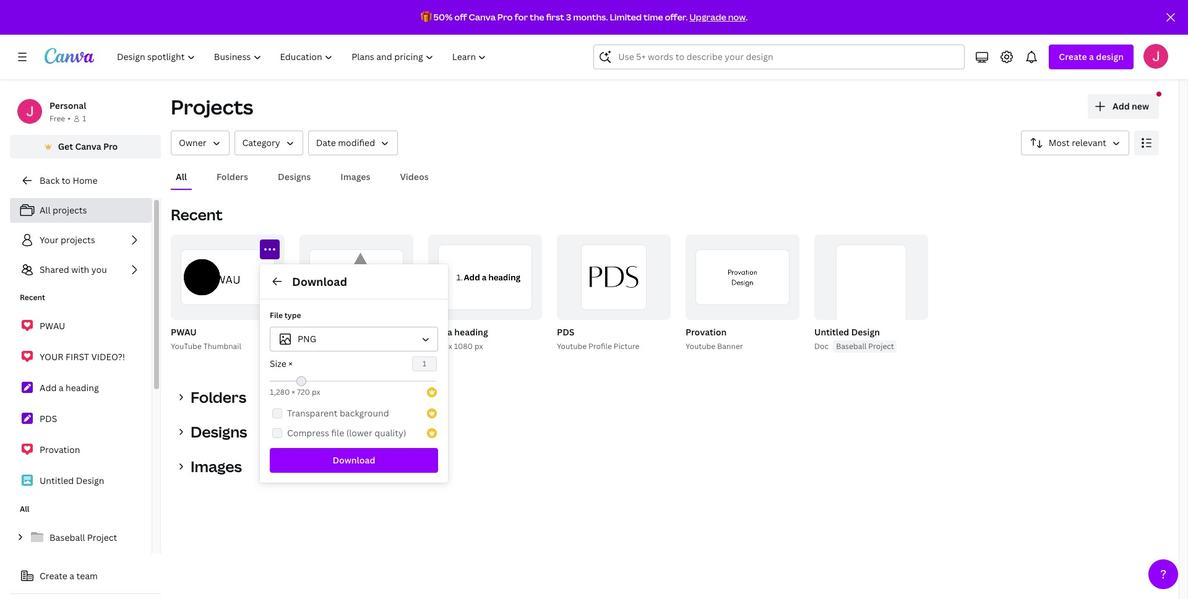 Task type: vqa. For each thing, say whether or not it's contained in the screenshot.
the top list
yes



Task type: describe. For each thing, give the bounding box(es) containing it.
folders button
[[171, 385, 254, 410]]

add a heading
[[40, 382, 99, 394]]

the
[[530, 11, 545, 23]]

transparent background
[[287, 407, 389, 419]]

months.
[[573, 11, 608, 23]]

file type
[[270, 310, 301, 321]]

untitled design link
[[10, 468, 152, 494]]

projects
[[171, 93, 254, 120]]

0 horizontal spatial recent
[[20, 292, 45, 303]]

youtube inside "your first video?! youtube thumbnail"
[[300, 341, 330, 352]]

designs inside dropdown button
[[191, 422, 247, 442]]

1200
[[428, 341, 447, 352]]

🎁
[[421, 11, 432, 23]]

free •
[[50, 113, 71, 124]]

back
[[40, 175, 60, 186]]

all projects
[[40, 204, 87, 216]]

create a team
[[40, 570, 98, 582]]

personal
[[50, 100, 86, 111]]

compress file (lower quality)
[[287, 427, 407, 439]]

Search search field
[[619, 45, 941, 69]]

time
[[644, 11, 663, 23]]

now
[[729, 11, 746, 23]]

png
[[298, 333, 316, 345]]

create a team button
[[10, 564, 161, 589]]

your first video?! youtube thumbnail
[[300, 326, 386, 352]]

1,280 × 720 px
[[270, 387, 320, 397]]

compress file (lower quality) link
[[270, 423, 438, 443]]

type
[[285, 310, 301, 321]]

1 horizontal spatial recent
[[171, 204, 223, 225]]

back to home
[[40, 175, 98, 186]]

category
[[242, 137, 280, 149]]

Category button
[[234, 131, 303, 155]]

youtube inside pwau youtube thumbnail
[[171, 341, 202, 352]]

offer.
[[665, 11, 688, 23]]

your for your first video?! youtube thumbnail
[[300, 326, 324, 338]]

pwau link
[[10, 313, 152, 339]]

of
[[521, 305, 528, 315]]

pds for pds
[[40, 413, 57, 425]]

baseball project inside 'link'
[[50, 532, 117, 544]]

list containing pwau
[[10, 313, 152, 494]]

•
[[68, 113, 71, 124]]

projects for all projects
[[53, 204, 87, 216]]

profile
[[589, 341, 612, 352]]

shared with you link
[[10, 258, 152, 282]]

designs button
[[273, 165, 316, 189]]

all projects link
[[10, 198, 152, 223]]

modified
[[338, 137, 375, 149]]

team
[[76, 570, 98, 582]]

for
[[515, 11, 528, 23]]

× for size
[[289, 358, 293, 370]]

50%
[[434, 11, 453, 23]]

get canva pro button
[[10, 135, 161, 158]]

baseball project button
[[834, 341, 897, 353]]

add for add new
[[1113, 100, 1130, 112]]

folders inside button
[[217, 171, 248, 183]]

youtube for provation
[[686, 341, 716, 352]]

1 vertical spatial untitled
[[40, 475, 74, 487]]

upgrade
[[690, 11, 727, 23]]

top level navigation element
[[109, 45, 497, 69]]

add a heading 1200 x 1080 px
[[428, 326, 488, 352]]

to
[[62, 175, 71, 186]]

get canva pro
[[58, 141, 118, 152]]

.
[[746, 11, 748, 23]]

0 vertical spatial untitled design
[[815, 326, 880, 338]]

thumbnail inside pwau youtube thumbnail
[[203, 341, 241, 352]]

heading for add a heading
[[66, 382, 99, 394]]

2
[[530, 305, 534, 315]]

designs button
[[171, 420, 255, 445]]

your
[[40, 234, 59, 246]]

back to home link
[[10, 168, 161, 193]]

pds for pds youtube profile picture
[[557, 326, 575, 338]]

untitled design button
[[815, 325, 880, 341]]

first
[[546, 11, 565, 23]]

1 of 2
[[516, 305, 534, 315]]

limited
[[610, 11, 642, 23]]

folders button
[[212, 165, 253, 189]]

free
[[50, 113, 65, 124]]

0 vertical spatial pro
[[498, 11, 513, 23]]

most
[[1049, 137, 1070, 149]]

add a heading link
[[10, 375, 152, 401]]

a for create a team
[[70, 570, 74, 582]]

px inside 'add a heading 1200 x 1080 px'
[[475, 341, 483, 352]]

your first video?!
[[40, 351, 125, 363]]

your first video?! link
[[10, 344, 152, 370]]

baseball inside "button"
[[837, 341, 867, 352]]

provation youtube banner
[[686, 326, 743, 352]]

file
[[331, 427, 344, 439]]

pro inside button
[[103, 141, 118, 152]]

download inside button
[[333, 454, 376, 466]]

provation button
[[686, 325, 727, 341]]

doc
[[815, 341, 829, 352]]

james peterson image
[[1144, 44, 1169, 69]]

Date modified button
[[308, 131, 398, 155]]

baseball inside 'link'
[[50, 532, 85, 544]]

1 for 1
[[82, 113, 86, 124]]

download button
[[270, 448, 438, 473]]

date modified
[[316, 137, 375, 149]]

picture
[[614, 341, 640, 352]]

videos button
[[395, 165, 434, 189]]

2 vertical spatial all
[[20, 504, 29, 514]]

background
[[340, 407, 389, 419]]

size ×
[[270, 358, 293, 370]]

create a design button
[[1050, 45, 1134, 69]]

pwau for pwau
[[40, 320, 65, 332]]



Task type: locate. For each thing, give the bounding box(es) containing it.
× left "720" at the left
[[292, 387, 295, 397]]

list
[[10, 198, 152, 282], [10, 313, 152, 494]]

0 horizontal spatial untitled design
[[40, 475, 104, 487]]

recent
[[171, 204, 223, 225], [20, 292, 45, 303]]

1 vertical spatial images
[[191, 456, 242, 477]]

projects
[[53, 204, 87, 216], [61, 234, 95, 246]]

a inside add a heading link
[[59, 382, 64, 394]]

add new
[[1113, 100, 1150, 112]]

2 thumbnail from the left
[[332, 341, 370, 352]]

1 vertical spatial projects
[[61, 234, 95, 246]]

most relevant
[[1049, 137, 1107, 149]]

provation for provation
[[40, 444, 80, 456]]

designs down folders dropdown button
[[191, 422, 247, 442]]

0 vertical spatial provation
[[686, 326, 727, 338]]

first inside "your first video?! youtube thumbnail"
[[326, 326, 350, 338]]

1 vertical spatial video?!
[[91, 351, 125, 363]]

0 horizontal spatial baseball
[[50, 532, 85, 544]]

untitled design inside "list"
[[40, 475, 104, 487]]

1 horizontal spatial 1
[[516, 305, 520, 315]]

0 horizontal spatial youtube
[[557, 341, 587, 352]]

video?! inside "your first video?! youtube thumbnail"
[[352, 326, 386, 338]]

1 vertical spatial first
[[66, 351, 89, 363]]

pwau
[[40, 320, 65, 332], [171, 326, 197, 338]]

1 horizontal spatial canva
[[469, 11, 496, 23]]

pds link
[[10, 406, 152, 432]]

pwau button
[[171, 325, 197, 341]]

add inside 'add a heading 1200 x 1080 px'
[[428, 326, 446, 338]]

canva right get
[[75, 141, 101, 152]]

add for add a heading 1200 x 1080 px
[[428, 326, 446, 338]]

0 horizontal spatial design
[[76, 475, 104, 487]]

download up the type
[[292, 274, 347, 289]]

1 vertical spatial ×
[[292, 387, 295, 397]]

0 vertical spatial px
[[475, 341, 483, 352]]

all
[[176, 171, 187, 183], [40, 204, 50, 216], [20, 504, 29, 514]]

0 horizontal spatial first
[[66, 351, 89, 363]]

canva inside button
[[75, 141, 101, 152]]

0 horizontal spatial heading
[[66, 382, 99, 394]]

baseball up create a team
[[50, 532, 85, 544]]

transparent background link
[[270, 404, 438, 423]]

home
[[73, 175, 98, 186]]

2 youtube from the left
[[300, 341, 330, 352]]

get
[[58, 141, 73, 152]]

untitled design up baseball project "button"
[[815, 326, 880, 338]]

create inside dropdown button
[[1060, 51, 1088, 63]]

baseball project inside "button"
[[837, 341, 895, 352]]

project down untitled design button at bottom right
[[869, 341, 895, 352]]

× for 1,280
[[292, 387, 295, 397]]

0 vertical spatial baseball project
[[837, 341, 895, 352]]

0 vertical spatial create
[[1060, 51, 1088, 63]]

images inside dropdown button
[[191, 456, 242, 477]]

baseball down untitled design button at bottom right
[[837, 341, 867, 352]]

0 horizontal spatial images
[[191, 456, 242, 477]]

1 horizontal spatial all
[[40, 204, 50, 216]]

your projects link
[[10, 228, 152, 253]]

0 vertical spatial add
[[1113, 100, 1130, 112]]

all inside 'button'
[[176, 171, 187, 183]]

add for add a heading
[[40, 382, 57, 394]]

create for create a team
[[40, 570, 67, 582]]

0 vertical spatial project
[[869, 341, 895, 352]]

your inside your first video?! link
[[40, 351, 64, 363]]

quality)
[[375, 427, 407, 439]]

0 vertical spatial download
[[292, 274, 347, 289]]

images button
[[336, 165, 375, 189]]

0 horizontal spatial pds
[[40, 413, 57, 425]]

1
[[82, 113, 86, 124], [516, 305, 520, 315]]

add up 1200
[[428, 326, 446, 338]]

pwau youtube thumbnail
[[171, 326, 241, 352]]

x
[[449, 341, 452, 352]]

pwau inside pwau youtube thumbnail
[[171, 326, 197, 338]]

design down provation link
[[76, 475, 104, 487]]

your for your first video?!
[[40, 351, 64, 363]]

designs down category button
[[278, 171, 311, 183]]

0 horizontal spatial add
[[40, 382, 57, 394]]

youtube down provation button in the bottom of the page
[[686, 341, 716, 352]]

all for all projects
[[40, 204, 50, 216]]

add inside "list"
[[40, 382, 57, 394]]

images button
[[171, 454, 250, 479]]

1,280
[[270, 387, 290, 397]]

thumbnail inside "your first video?! youtube thumbnail"
[[332, 341, 370, 352]]

add down your first video?! link
[[40, 382, 57, 394]]

video?! inside "list"
[[91, 351, 125, 363]]

0 vertical spatial projects
[[53, 204, 87, 216]]

baseball project
[[837, 341, 895, 352], [50, 532, 117, 544]]

first inside "list"
[[66, 351, 89, 363]]

first for your first video?! youtube thumbnail
[[326, 326, 350, 338]]

1 horizontal spatial px
[[475, 341, 483, 352]]

1 horizontal spatial thumbnail
[[332, 341, 370, 352]]

1 vertical spatial all
[[40, 204, 50, 216]]

px
[[475, 341, 483, 352], [312, 387, 320, 397]]

your up add a heading on the bottom left of the page
[[40, 351, 64, 363]]

folders down category
[[217, 171, 248, 183]]

0 horizontal spatial video?!
[[91, 351, 125, 363]]

1 horizontal spatial pwau
[[171, 326, 197, 338]]

thumbnail down the your first video?! button
[[332, 341, 370, 352]]

Owner button
[[171, 131, 229, 155]]

transparent
[[287, 407, 338, 419]]

create inside button
[[40, 570, 67, 582]]

with
[[71, 264, 89, 276]]

youtube inside pds youtube profile picture
[[557, 341, 587, 352]]

heading down your first video?! link
[[66, 382, 99, 394]]

0 vertical spatial designs
[[278, 171, 311, 183]]

shared with you
[[40, 264, 107, 276]]

heading up 1080
[[455, 326, 488, 338]]

project inside "button"
[[869, 341, 895, 352]]

untitled
[[815, 326, 850, 338], [40, 475, 74, 487]]

0 vertical spatial ×
[[289, 358, 293, 370]]

download down compress file (lower quality) link at left bottom
[[333, 454, 376, 466]]

baseball project up team
[[50, 532, 117, 544]]

pds inside pds link
[[40, 413, 57, 425]]

projects right your at top left
[[61, 234, 95, 246]]

0 vertical spatial pds
[[557, 326, 575, 338]]

0 vertical spatial design
[[852, 326, 880, 338]]

provation down pds link
[[40, 444, 80, 456]]

projects inside "link"
[[61, 234, 95, 246]]

your inside "your first video?! youtube thumbnail"
[[300, 326, 324, 338]]

youtube
[[557, 341, 587, 352], [686, 341, 716, 352]]

1 horizontal spatial baseball project
[[837, 341, 895, 352]]

youtube for pds
[[557, 341, 587, 352]]

0 vertical spatial canva
[[469, 11, 496, 23]]

design
[[1097, 51, 1124, 63]]

0 vertical spatial images
[[341, 171, 371, 183]]

video?! for your first video?! youtube thumbnail
[[352, 326, 386, 338]]

provation inside provation youtube banner
[[686, 326, 727, 338]]

provation inside "list"
[[40, 444, 80, 456]]

0 horizontal spatial pwau
[[40, 320, 65, 332]]

add inside dropdown button
[[1113, 100, 1130, 112]]

a up "x"
[[448, 326, 453, 338]]

videos
[[400, 171, 429, 183]]

0 horizontal spatial thumbnail
[[203, 341, 241, 352]]

design inside "list"
[[76, 475, 104, 487]]

1 for 1 of 2
[[516, 305, 520, 315]]

projects down back to home
[[53, 204, 87, 216]]

1 vertical spatial 1
[[516, 305, 520, 315]]

untitled down provation link
[[40, 475, 74, 487]]

create for create a design
[[1060, 51, 1088, 63]]

0 vertical spatial your
[[300, 326, 324, 338]]

1 horizontal spatial images
[[341, 171, 371, 183]]

(lower
[[346, 427, 373, 439]]

2 youtube from the left
[[686, 341, 716, 352]]

your down the type
[[300, 326, 324, 338]]

baseball project down untitled design button at bottom right
[[837, 341, 895, 352]]

thumbnail
[[203, 341, 241, 352], [332, 341, 370, 352]]

off
[[455, 11, 467, 23]]

a inside 'add a heading 1200 x 1080 px'
[[448, 326, 453, 338]]

0 vertical spatial recent
[[171, 204, 223, 225]]

None search field
[[594, 45, 965, 69]]

untitled design down provation link
[[40, 475, 104, 487]]

0 vertical spatial video?!
[[352, 326, 386, 338]]

2 horizontal spatial add
[[1113, 100, 1130, 112]]

a for create a design
[[1090, 51, 1095, 63]]

1 right •
[[82, 113, 86, 124]]

1 vertical spatial pro
[[103, 141, 118, 152]]

youtube down pwau "button"
[[171, 341, 202, 352]]

1 horizontal spatial heading
[[455, 326, 488, 338]]

1 horizontal spatial video?!
[[352, 326, 386, 338]]

×
[[289, 358, 293, 370], [292, 387, 295, 397]]

a left design
[[1090, 51, 1095, 63]]

youtube down the your first video?! button
[[300, 341, 330, 352]]

folders up designs dropdown button
[[191, 387, 246, 407]]

0 horizontal spatial project
[[87, 532, 117, 544]]

2 horizontal spatial all
[[176, 171, 187, 183]]

images down designs dropdown button
[[191, 456, 242, 477]]

projects for your projects
[[61, 234, 95, 246]]

project up team
[[87, 532, 117, 544]]

recent down 'shared'
[[20, 292, 45, 303]]

first for your first video?!
[[66, 351, 89, 363]]

0 horizontal spatial untitled
[[40, 475, 74, 487]]

compress
[[287, 427, 329, 439]]

a left team
[[70, 570, 74, 582]]

folders inside dropdown button
[[191, 387, 246, 407]]

0 horizontal spatial all
[[20, 504, 29, 514]]

1 vertical spatial pds
[[40, 413, 57, 425]]

a inside create a team button
[[70, 570, 74, 582]]

0 horizontal spatial your
[[40, 351, 64, 363]]

1 vertical spatial your
[[40, 351, 64, 363]]

0 vertical spatial 1
[[82, 113, 86, 124]]

all inside "list"
[[40, 204, 50, 216]]

1 vertical spatial project
[[87, 532, 117, 544]]

0 horizontal spatial px
[[312, 387, 320, 397]]

add
[[1113, 100, 1130, 112], [428, 326, 446, 338], [40, 382, 57, 394]]

3
[[566, 11, 572, 23]]

1 horizontal spatial pro
[[498, 11, 513, 23]]

0 vertical spatial folders
[[217, 171, 248, 183]]

relevant
[[1072, 137, 1107, 149]]

1 youtube from the left
[[171, 341, 202, 352]]

1 vertical spatial untitled design
[[40, 475, 104, 487]]

shared
[[40, 264, 69, 276]]

a down your first video?! link
[[59, 382, 64, 394]]

1 vertical spatial baseball
[[50, 532, 85, 544]]

heading for add a heading 1200 x 1080 px
[[455, 326, 488, 338]]

images
[[341, 171, 371, 183], [191, 456, 242, 477]]

add a heading button
[[428, 325, 488, 341]]

project
[[869, 341, 895, 352], [87, 532, 117, 544]]

1 horizontal spatial project
[[869, 341, 895, 352]]

1 vertical spatial add
[[428, 326, 446, 338]]

Size × text field
[[413, 357, 436, 371]]

0 vertical spatial heading
[[455, 326, 488, 338]]

px right 1080
[[475, 341, 483, 352]]

you
[[91, 264, 107, 276]]

design inside button
[[852, 326, 880, 338]]

heading inside "list"
[[66, 382, 99, 394]]

pro up back to home link
[[103, 141, 118, 152]]

File type button
[[270, 327, 438, 352]]

upgrade now button
[[690, 11, 746, 23]]

0 horizontal spatial baseball project
[[50, 532, 117, 544]]

a for add a heading 1200 x 1080 px
[[448, 326, 453, 338]]

project inside 'link'
[[87, 532, 117, 544]]

pwau for pwau youtube thumbnail
[[171, 326, 197, 338]]

a for add a heading
[[59, 382, 64, 394]]

2 list from the top
[[10, 313, 152, 494]]

provation up banner
[[686, 326, 727, 338]]

1 vertical spatial provation
[[40, 444, 80, 456]]

Sort by button
[[1021, 131, 1130, 155]]

untitled inside button
[[815, 326, 850, 338]]

1 vertical spatial design
[[76, 475, 104, 487]]

1 vertical spatial baseball project
[[50, 532, 117, 544]]

0 horizontal spatial youtube
[[171, 341, 202, 352]]

file
[[270, 310, 283, 321]]

first right png
[[326, 326, 350, 338]]

banner
[[718, 341, 743, 352]]

1 horizontal spatial pds
[[557, 326, 575, 338]]

all button
[[171, 165, 192, 189]]

0 horizontal spatial 1
[[82, 113, 86, 124]]

baseball project link
[[10, 525, 152, 551]]

thumbnail up folders dropdown button
[[203, 341, 241, 352]]

0 horizontal spatial designs
[[191, 422, 247, 442]]

1 horizontal spatial untitled
[[815, 326, 850, 338]]

1 youtube from the left
[[557, 341, 587, 352]]

1 horizontal spatial first
[[326, 326, 350, 338]]

1 horizontal spatial youtube
[[686, 341, 716, 352]]

pds button
[[557, 325, 575, 341]]

0 vertical spatial baseball
[[837, 341, 867, 352]]

heading inside 'add a heading 1200 x 1080 px'
[[455, 326, 488, 338]]

0 vertical spatial list
[[10, 198, 152, 282]]

design up baseball project "button"
[[852, 326, 880, 338]]

0 vertical spatial untitled
[[815, 326, 850, 338]]

youtube down pds button
[[557, 341, 587, 352]]

add left new
[[1113, 100, 1130, 112]]

new
[[1132, 100, 1150, 112]]

provation link
[[10, 437, 152, 463]]

pro
[[498, 11, 513, 23], [103, 141, 118, 152]]

create left design
[[1060, 51, 1088, 63]]

your
[[300, 326, 324, 338], [40, 351, 64, 363]]

pwau inside "list"
[[40, 320, 65, 332]]

720
[[297, 387, 310, 397]]

1 horizontal spatial create
[[1060, 51, 1088, 63]]

youtube inside provation youtube banner
[[686, 341, 716, 352]]

designs inside button
[[278, 171, 311, 183]]

folders
[[217, 171, 248, 183], [191, 387, 246, 407]]

untitled design
[[815, 326, 880, 338], [40, 475, 104, 487]]

1 left of
[[516, 305, 520, 315]]

1 vertical spatial list
[[10, 313, 152, 494]]

images down date modified button
[[341, 171, 371, 183]]

owner
[[179, 137, 206, 149]]

create a design
[[1060, 51, 1124, 63]]

first
[[326, 326, 350, 338], [66, 351, 89, 363]]

1 horizontal spatial add
[[428, 326, 446, 338]]

create left team
[[40, 570, 67, 582]]

px right "720" at the left
[[312, 387, 320, 397]]

canva right off
[[469, 11, 496, 23]]

1 horizontal spatial provation
[[686, 326, 727, 338]]

all for all 'button'
[[176, 171, 187, 183]]

1 thumbnail from the left
[[203, 341, 241, 352]]

0 vertical spatial first
[[326, 326, 350, 338]]

a inside the create a design dropdown button
[[1090, 51, 1095, 63]]

pro left "for"
[[498, 11, 513, 23]]

untitled up doc
[[815, 326, 850, 338]]

0 horizontal spatial pro
[[103, 141, 118, 152]]

provation for provation youtube banner
[[686, 326, 727, 338]]

1 list from the top
[[10, 198, 152, 282]]

1 vertical spatial designs
[[191, 422, 247, 442]]

× right size
[[289, 358, 293, 370]]

1 vertical spatial create
[[40, 570, 67, 582]]

your projects
[[40, 234, 95, 246]]

2 vertical spatial add
[[40, 382, 57, 394]]

first down pwau link
[[66, 351, 89, 363]]

1 vertical spatial canva
[[75, 141, 101, 152]]

images inside button
[[341, 171, 371, 183]]

0 vertical spatial all
[[176, 171, 187, 183]]

1 horizontal spatial designs
[[278, 171, 311, 183]]

1 horizontal spatial your
[[300, 326, 324, 338]]

video?! for your first video?!
[[91, 351, 125, 363]]

1 vertical spatial folders
[[191, 387, 246, 407]]

pds inside pds youtube profile picture
[[557, 326, 575, 338]]

pds youtube profile picture
[[557, 326, 640, 352]]

1 horizontal spatial untitled design
[[815, 326, 880, 338]]

1 vertical spatial recent
[[20, 292, 45, 303]]

recent down all 'button'
[[171, 204, 223, 225]]

list containing all projects
[[10, 198, 152, 282]]

baseball
[[837, 341, 867, 352], [50, 532, 85, 544]]



